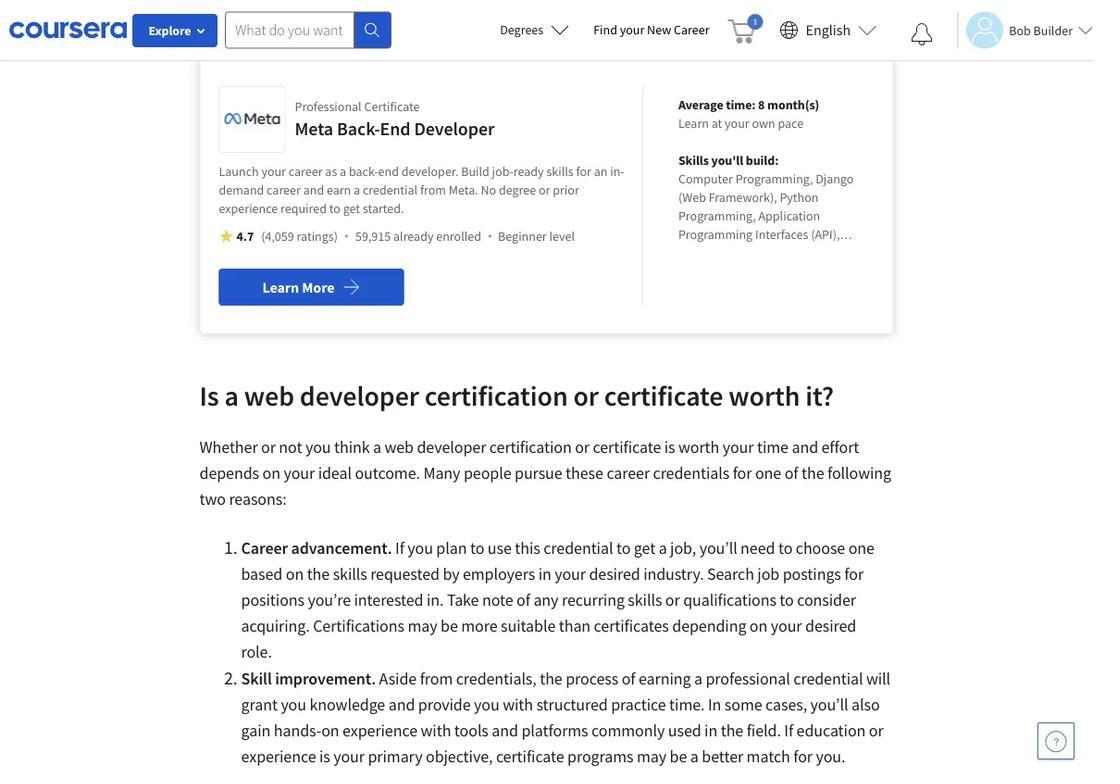 Task type: describe. For each thing, give the bounding box(es) containing it.
(4,059
[[261, 228, 294, 245]]

if inside if you plan to use this credential to get a job, you'll need to choose one based on the skills requested by employers in your desired industry. search job postings for positions you're interested in. take note of any recurring skills or qualifications to consider acquiring. certifications may be more suitable than certificates depending on your desired role.
[[396, 538, 405, 559]]

4.7
[[237, 228, 254, 245]]

industry.
[[644, 564, 704, 584]]

the up structured
[[540, 668, 563, 689]]

you up hands-
[[281, 694, 307, 715]]

beginner
[[498, 228, 547, 245]]

4.7 (4,059 ratings)
[[237, 228, 338, 245]]

it?
[[806, 378, 835, 413]]

end
[[380, 117, 411, 140]]

1 vertical spatial career
[[267, 182, 301, 198]]

certificate up credentials
[[605, 378, 724, 413]]

depending
[[673, 615, 747, 636]]

role.
[[241, 641, 272, 662]]

in inside aside from credentials, the process of earning a professional credential will grant you knowledge and provide you with structured practice time. in some cases, you'll also gain hands-on experience with tools and platforms commonly used in the field. if education or experience is your primary objective, certificate programs may be a better match for you.
[[705, 720, 718, 741]]

certificates
[[594, 615, 669, 636]]

skills you'll build:
[[679, 152, 779, 169]]

your inside launch your career as a back-end developer. build job-ready skills for an in- demand career and earn a credential from meta. no degree or prior experience required to get started.
[[262, 163, 286, 180]]

qualifications
[[684, 590, 777, 610]]

certification inside whether or not you think a web developer certification or certificate is worth your time and effort depends on your ideal outcome. many people pursue these career credentials for one of the following two reasons:
[[490, 437, 572, 458]]

certificate inside whether or not you think a web developer certification or certificate is worth your time and effort depends on your ideal outcome. many people pursue these career credentials for one of the following two reasons:
[[593, 437, 662, 458]]

skill improvement.
[[241, 668, 379, 689]]

education
[[797, 720, 866, 741]]

job
[[758, 564, 780, 584]]

more
[[461, 615, 498, 636]]

professional inside professional certificate meta back-end developer
[[295, 98, 362, 115]]

ratings)
[[297, 228, 338, 245]]

whether or not you think a web developer certification or certificate is worth your time and effort depends on your ideal outcome. many people pursue these career credentials for one of the following two reasons:
[[200, 437, 892, 509]]

web inside whether or not you think a web developer certification or certificate is worth your time and effort depends on your ideal outcome. many people pursue these career credentials for one of the following two reasons:
[[385, 437, 414, 458]]

match
[[747, 746, 791, 767]]

started.
[[363, 200, 404, 217]]

by
[[443, 564, 460, 584]]

practice
[[611, 694, 666, 715]]

gain
[[241, 720, 271, 741]]

skills inside launch your career as a back-end developer. build job-ready skills for an in- demand career and earn a credential from meta. no degree or prior experience required to get started.
[[547, 163, 574, 180]]

if inside aside from credentials, the process of earning a professional credential will grant you knowledge and provide you with structured practice time. in some cases, you'll also gain hands-on experience with tools and platforms commonly used in the field. if education or experience is your primary objective, certificate programs may be a better match for you.
[[785, 720, 794, 741]]

your right the find
[[620, 21, 645, 38]]

skill
[[241, 668, 272, 689]]

one inside whether or not you think a web developer certification or certificate is worth your time and effort depends on your ideal outcome. many people pursue these career credentials for one of the following two reasons:
[[756, 463, 782, 484]]

in
[[708, 694, 722, 715]]

plan
[[437, 538, 467, 559]]

from inside launch your career as a back-end developer. build job-ready skills for an in- demand career and earn a credential from meta. no degree or prior experience required to get started.
[[420, 182, 446, 198]]

improvement.
[[275, 668, 376, 689]]

consider
[[798, 590, 857, 610]]

of inside whether or not you think a web developer certification or certificate is worth your time and effort depends on your ideal outcome. many people pursue these career credentials for one of the following two reasons:
[[785, 463, 799, 484]]

positions
[[241, 590, 305, 610]]

level
[[550, 228, 575, 245]]

learn inside button
[[263, 278, 299, 296]]

in.
[[427, 590, 444, 610]]

english
[[806, 21, 851, 39]]

think
[[334, 437, 370, 458]]

the inside whether or not you think a web developer certification or certificate is worth your time and effort depends on your ideal outcome. many people pursue these career credentials for one of the following two reasons:
[[802, 463, 825, 484]]

provide
[[418, 694, 471, 715]]

meta image
[[225, 92, 280, 147]]

commonly
[[592, 720, 665, 741]]

skills
[[679, 152, 709, 169]]

worth inside whether or not you think a web developer certification or certificate is worth your time and effort depends on your ideal outcome. many people pursue these career credentials for one of the following two reasons:
[[679, 437, 720, 458]]

and right tools
[[492, 720, 519, 741]]

two
[[200, 489, 226, 509]]

not
[[279, 437, 302, 458]]

job,
[[671, 538, 697, 559]]

search
[[708, 564, 755, 584]]

you'll inside if you plan to use this credential to get a job, you'll need to choose one based on the skills requested by employers in your desired industry. search job postings for positions you're interested in. take note of any recurring skills or qualifications to consider acquiring. certifications may be more suitable than certificates depending on your desired role.
[[700, 538, 738, 559]]

advancement.
[[291, 538, 392, 559]]

time:
[[726, 96, 756, 113]]

is
[[200, 378, 219, 413]]

launch your career as a back-end developer. build job-ready skills for an in- demand career and earn a credential from meta. no degree or prior experience required to get started.
[[219, 163, 625, 217]]

aside from credentials, the process of earning a professional credential will grant you knowledge and provide you with structured practice time. in some cases, you'll also gain hands-on experience with tools and platforms commonly used in the field. if education or experience is your primary objective, certificate programs may be a better match for you.
[[241, 668, 891, 767]]

required
[[281, 200, 327, 217]]

ideal
[[318, 463, 352, 484]]

find your new career link
[[585, 19, 719, 42]]

credentials
[[654, 463, 730, 484]]

already
[[394, 228, 434, 245]]

build:
[[746, 152, 779, 169]]

launch
[[219, 163, 259, 180]]

and inside launch your career as a back-end developer. build job-ready skills for an in- demand career and earn a credential from meta. no degree or prior experience required to get started.
[[303, 182, 324, 198]]

earn
[[327, 182, 351, 198]]

people
[[464, 463, 512, 484]]

at
[[712, 115, 723, 132]]

back-
[[337, 117, 380, 140]]

a inside whether or not you think a web developer certification or certificate is worth your time and effort depends on your ideal outcome. many people pursue these career credentials for one of the following two reasons:
[[373, 437, 382, 458]]

knowledge
[[310, 694, 385, 715]]

0 horizontal spatial web
[[244, 378, 294, 413]]

any
[[534, 590, 559, 610]]

and inside whether or not you think a web developer certification or certificate is worth your time and effort depends on your ideal outcome. many people pursue these career credentials for one of the following two reasons:
[[792, 437, 819, 458]]

degrees
[[500, 21, 544, 38]]

own
[[753, 115, 776, 132]]

2 vertical spatial experience
[[241, 746, 316, 767]]

no
[[481, 182, 497, 198]]

some
[[725, 694, 763, 715]]

shopping cart: 1 item image
[[729, 14, 764, 44]]

your inside aside from credentials, the process of earning a professional credential will grant you knowledge and provide you with structured practice time. in some cases, you'll also gain hands-on experience with tools and platforms commonly used in the field. if education or experience is your primary objective, certificate programs may be a better match for you.
[[334, 746, 365, 767]]

may inside if you plan to use this credential to get a job, you'll need to choose one based on the skills requested by employers in your desired industry. search job postings for positions you're interested in. take note of any recurring skills or qualifications to consider acquiring. certifications may be more suitable than certificates depending on your desired role.
[[408, 615, 438, 636]]

or inside launch your career as a back-end developer. build job-ready skills for an in- demand career and earn a credential from meta. no degree or prior experience required to get started.
[[539, 182, 551, 198]]

end
[[378, 163, 399, 180]]

for inside if you plan to use this credential to get a job, you'll need to choose one based on the skills requested by employers in your desired industry. search job postings for positions you're interested in. take note of any recurring skills or qualifications to consider acquiring. certifications may be more suitable than certificates depending on your desired role.
[[845, 564, 864, 584]]

show notifications image
[[912, 23, 934, 45]]

a up time.
[[695, 668, 703, 689]]

on inside whether or not you think a web developer certification or certificate is worth your time and effort depends on your ideal outcome. many people pursue these career credentials for one of the following two reasons:
[[263, 463, 281, 484]]

developer inside whether or not you think a web developer certification or certificate is worth your time and effort depends on your ideal outcome. many people pursue these career credentials for one of the following two reasons:
[[417, 437, 487, 458]]

meta.
[[449, 182, 479, 198]]

used
[[669, 720, 702, 741]]

find your new career
[[594, 21, 710, 38]]

cases,
[[766, 694, 808, 715]]

tools
[[455, 720, 489, 741]]

you'll
[[712, 152, 744, 169]]

for inside whether or not you think a web developer certification or certificate is worth your time and effort depends on your ideal outcome. many people pursue these career credentials for one of the following two reasons:
[[733, 463, 752, 484]]

2 vertical spatial skills
[[628, 590, 663, 610]]

bob
[[1010, 22, 1032, 38]]

be inside if you plan to use this credential to get a job, you'll need to choose one based on the skills requested by employers in your desired industry. search job postings for positions you're interested in. take note of any recurring skills or qualifications to consider acquiring. certifications may be more suitable than certificates depending on your desired role.
[[441, 615, 458, 636]]

english button
[[773, 0, 885, 60]]

demand
[[219, 182, 264, 198]]

acquiring.
[[241, 615, 310, 636]]

reasons:
[[229, 489, 287, 509]]

1 vertical spatial desired
[[806, 615, 857, 636]]

hands-
[[274, 720, 322, 741]]

career advancement.
[[241, 538, 392, 559]]

0 horizontal spatial with
[[421, 720, 451, 741]]

professional inside aside from credentials, the process of earning a professional credential will grant you knowledge and provide you with structured practice time. in some cases, you'll also gain hands-on experience with tools and platforms commonly used in the field. if education or experience is your primary objective, certificate programs may be a better match for you.
[[706, 668, 791, 689]]



Task type: locate. For each thing, give the bounding box(es) containing it.
worth up credentials
[[679, 437, 720, 458]]

0 vertical spatial get
[[343, 200, 360, 217]]

experience down "demand"
[[219, 200, 278, 217]]

certification up 'people'
[[425, 378, 568, 413]]

to left job, on the bottom right of the page
[[617, 538, 631, 559]]

one right choose
[[849, 538, 875, 559]]

the inside if you plan to use this credential to get a job, you'll need to choose one based on the skills requested by employers in your desired industry. search job postings for positions you're interested in. take note of any recurring skills or qualifications to consider acquiring. certifications may be more suitable than certificates depending on your desired role.
[[307, 564, 330, 584]]

you
[[306, 437, 331, 458], [408, 538, 433, 559], [281, 694, 307, 715], [474, 694, 500, 715]]

1 horizontal spatial career
[[674, 21, 710, 38]]

get left job, on the bottom right of the page
[[634, 538, 656, 559]]

you'll inside aside from credentials, the process of earning a professional credential will grant you knowledge and provide you with structured practice time. in some cases, you'll also gain hands-on experience with tools and platforms commonly used in the field. if education or experience is your primary objective, certificate programs may be a better match for you.
[[811, 694, 849, 715]]

0 vertical spatial web
[[244, 378, 294, 413]]

in
[[539, 564, 552, 584], [705, 720, 718, 741]]

you inside whether or not you think a web developer certification or certificate is worth your time and effort depends on your ideal outcome. many people pursue these career credentials for one of the following two reasons:
[[306, 437, 331, 458]]

of inside if you plan to use this credential to get a job, you'll need to choose one based on the skills requested by employers in your desired industry. search job postings for positions you're interested in. take note of any recurring skills or qualifications to consider acquiring. certifications may be more suitable than certificates depending on your desired role.
[[517, 590, 531, 610]]

structured
[[537, 694, 608, 715]]

1 vertical spatial of
[[517, 590, 531, 610]]

certificate inside aside from credentials, the process of earning a professional credential will grant you knowledge and provide you with structured practice time. in some cases, you'll also gain hands-on experience with tools and platforms commonly used in the field. if education or experience is your primary objective, certificate programs may be a better match for you.
[[496, 746, 565, 767]]

0 horizontal spatial desired
[[590, 564, 641, 584]]

credential up also
[[794, 668, 864, 689]]

recurring
[[562, 590, 625, 610]]

is down hands-
[[320, 746, 330, 767]]

0 vertical spatial may
[[408, 615, 438, 636]]

be inside aside from credentials, the process of earning a professional credential will grant you knowledge and provide you with structured practice time. in some cases, you'll also gain hands-on experience with tools and platforms commonly used in the field. if education or experience is your primary objective, certificate programs may be a better match for you.
[[670, 746, 688, 767]]

career right the "new"
[[674, 21, 710, 38]]

effort
[[822, 437, 860, 458]]

you right not
[[306, 437, 331, 458]]

a down the used
[[691, 746, 699, 767]]

on right based
[[286, 564, 304, 584]]

1 vertical spatial worth
[[679, 437, 720, 458]]

time.
[[670, 694, 705, 715]]

also
[[852, 694, 880, 715]]

certificate down the platforms at bottom
[[496, 746, 565, 767]]

skills down advancement.
[[333, 564, 367, 584]]

these
[[566, 463, 604, 484]]

for inside launch your career as a back-end developer. build job-ready skills for an in- demand career and earn a credential from meta. no degree or prior experience required to get started.
[[577, 163, 592, 180]]

1 horizontal spatial credential
[[544, 538, 614, 559]]

1 vertical spatial get
[[634, 538, 656, 559]]

the up better
[[721, 720, 744, 741]]

an
[[594, 163, 608, 180]]

web
[[244, 378, 294, 413], [385, 437, 414, 458]]

0 horizontal spatial career
[[241, 538, 288, 559]]

programs
[[568, 746, 634, 767]]

2 horizontal spatial of
[[785, 463, 799, 484]]

to down earn
[[330, 200, 341, 217]]

59,915 already enrolled
[[356, 228, 482, 245]]

0 vertical spatial from
[[420, 182, 446, 198]]

1 vertical spatial certification
[[490, 437, 572, 458]]

get down earn
[[343, 200, 360, 217]]

1 vertical spatial may
[[637, 746, 667, 767]]

0 vertical spatial you'll
[[700, 538, 738, 559]]

enrolled
[[437, 228, 482, 245]]

you down credentials,
[[474, 694, 500, 715]]

1 vertical spatial credential
[[544, 538, 614, 559]]

0 vertical spatial professional
[[295, 98, 362, 115]]

employers
[[463, 564, 536, 584]]

help center image
[[1046, 730, 1068, 752]]

career up the required
[[267, 182, 301, 198]]

developer.
[[402, 163, 459, 180]]

for right credentials
[[733, 463, 752, 484]]

career
[[674, 21, 710, 38], [241, 538, 288, 559]]

is a web developer certification or certificate worth it?
[[200, 378, 835, 413]]

learn down average
[[679, 115, 709, 132]]

professional up some
[[706, 668, 791, 689]]

career inside whether or not you think a web developer certification or certificate is worth your time and effort depends on your ideal outcome. many people pursue these career credentials for one of the following two reasons:
[[607, 463, 650, 484]]

bob builder
[[1010, 22, 1074, 38]]

credential right 'this' on the bottom
[[544, 538, 614, 559]]

for inside aside from credentials, the process of earning a professional credential will grant you knowledge and provide you with structured practice time. in some cases, you'll also gain hands-on experience with tools and platforms commonly used in the field. if education or experience is your primary objective, certificate programs may be a better match for you.
[[794, 746, 813, 767]]

1 vertical spatial be
[[670, 746, 688, 767]]

this
[[515, 538, 541, 559]]

earning
[[639, 668, 691, 689]]

credential inside if you plan to use this credential to get a job, you'll need to choose one based on the skills requested by employers in your desired industry. search job postings for positions you're interested in. take note of any recurring skills or qualifications to consider acquiring. certifications may be more suitable than certificates depending on your desired role.
[[544, 538, 614, 559]]

from inside aside from credentials, the process of earning a professional credential will grant you knowledge and provide you with structured practice time. in some cases, you'll also gain hands-on experience with tools and platforms commonly used in the field. if education or experience is your primary objective, certificate programs may be a better match for you.
[[420, 668, 453, 689]]

0 vertical spatial credential
[[363, 182, 418, 198]]

of
[[785, 463, 799, 484], [517, 590, 531, 610], [622, 668, 636, 689]]

1 horizontal spatial get
[[634, 538, 656, 559]]

a right think
[[373, 437, 382, 458]]

learn more
[[263, 278, 335, 296]]

your up recurring
[[555, 564, 586, 584]]

1 vertical spatial if
[[785, 720, 794, 741]]

platforms
[[522, 720, 589, 741]]

credential inside launch your career as a back-end developer. build job-ready skills for an in- demand career and earn a credential from meta. no degree or prior experience required to get started.
[[363, 182, 418, 198]]

0 vertical spatial skills
[[547, 163, 574, 180]]

1 vertical spatial from
[[420, 668, 453, 689]]

2 horizontal spatial skills
[[628, 590, 663, 610]]

0 vertical spatial career
[[674, 21, 710, 38]]

0 horizontal spatial you'll
[[700, 538, 738, 559]]

may down in.
[[408, 615, 438, 636]]

credential down "end"
[[363, 182, 418, 198]]

job-
[[492, 163, 514, 180]]

for left an
[[577, 163, 592, 180]]

if up requested in the left bottom of the page
[[396, 538, 405, 559]]

your left "time"
[[723, 437, 754, 458]]

the
[[802, 463, 825, 484], [307, 564, 330, 584], [540, 668, 563, 689], [721, 720, 744, 741]]

coursera image
[[9, 15, 127, 45]]

you up requested in the left bottom of the page
[[408, 538, 433, 559]]

is
[[665, 437, 676, 458], [320, 746, 330, 767]]

prior
[[553, 182, 580, 198]]

from up provide
[[420, 668, 453, 689]]

0 vertical spatial of
[[785, 463, 799, 484]]

the down the career advancement.
[[307, 564, 330, 584]]

1 vertical spatial skills
[[333, 564, 367, 584]]

one inside if you plan to use this credential to get a job, you'll need to choose one based on the skills requested by employers in your desired industry. search job postings for positions you're interested in. take note of any recurring skills or qualifications to consider acquiring. certifications may be more suitable than certificates depending on your desired role.
[[849, 538, 875, 559]]

1 vertical spatial you'll
[[811, 694, 849, 715]]

with down provide
[[421, 720, 451, 741]]

your right launch
[[262, 163, 286, 180]]

0 horizontal spatial get
[[343, 200, 360, 217]]

certification
[[425, 378, 568, 413], [490, 437, 572, 458]]

desired
[[590, 564, 641, 584], [806, 615, 857, 636]]

and down aside
[[389, 694, 415, 715]]

credential inside aside from credentials, the process of earning a professional credential will grant you knowledge and provide you with structured practice time. in some cases, you'll also gain hands-on experience with tools and platforms commonly used in the field. if education or experience is your primary objective, certificate programs may be a better match for you.
[[794, 668, 864, 689]]

1 horizontal spatial is
[[665, 437, 676, 458]]

ready
[[514, 163, 544, 180]]

primary
[[368, 746, 423, 767]]

back-
[[349, 163, 378, 180]]

0 horizontal spatial worth
[[679, 437, 720, 458]]

or inside if you plan to use this credential to get a job, you'll need to choose one based on the skills requested by employers in your desired industry. search job postings for positions you're interested in. take note of any recurring skills or qualifications to consider acquiring. certifications may be more suitable than certificates depending on your desired role.
[[666, 590, 680, 610]]

0 vertical spatial in
[[539, 564, 552, 584]]

0 vertical spatial developer
[[300, 378, 419, 413]]

meta
[[295, 117, 334, 140]]

desired down the "consider"
[[806, 615, 857, 636]]

1 vertical spatial web
[[385, 437, 414, 458]]

1 horizontal spatial web
[[385, 437, 414, 458]]

1 horizontal spatial desired
[[806, 615, 857, 636]]

certificate inside professional certificate meta back-end developer
[[364, 98, 420, 115]]

career right these
[[607, 463, 650, 484]]

get inside launch your career as a back-end developer. build job-ready skills for an in- demand career and earn a credential from meta. no degree or prior experience required to get started.
[[343, 200, 360, 217]]

1 horizontal spatial if
[[785, 720, 794, 741]]

experience up primary
[[343, 720, 418, 741]]

0 horizontal spatial professional
[[295, 98, 362, 115]]

0 horizontal spatial is
[[320, 746, 330, 767]]

is inside aside from credentials, the process of earning a professional credential will grant you knowledge and provide you with structured practice time. in some cases, you'll also gain hands-on experience with tools and platforms commonly used in the field. if education or experience is your primary objective, certificate programs may be a better match for you.
[[320, 746, 330, 767]]

certification up pursue
[[490, 437, 572, 458]]

0 horizontal spatial skills
[[333, 564, 367, 584]]

experience down hands-
[[241, 746, 316, 767]]

average
[[679, 96, 724, 113]]

learn inside average time: 8 month(s) learn at your own pace
[[679, 115, 709, 132]]

degree
[[499, 182, 536, 198]]

1 horizontal spatial you'll
[[811, 694, 849, 715]]

1 vertical spatial career
[[241, 538, 288, 559]]

will
[[867, 668, 891, 689]]

you inside if you plan to use this credential to get a job, you'll need to choose one based on the skills requested by employers in your desired industry. search job postings for positions you're interested in. take note of any recurring skills or qualifications to consider acquiring. certifications may be more suitable than certificates depending on your desired role.
[[408, 538, 433, 559]]

0 vertical spatial experience
[[219, 200, 278, 217]]

1 vertical spatial experience
[[343, 720, 418, 741]]

0 horizontal spatial learn
[[263, 278, 299, 296]]

experience inside launch your career as a back-end developer. build job-ready skills for an in- demand career and earn a credential from meta. no degree or prior experience required to get started.
[[219, 200, 278, 217]]

pace
[[778, 115, 804, 132]]

0 vertical spatial with
[[503, 694, 534, 715]]

developer
[[414, 117, 495, 140]]

a right earn
[[354, 182, 360, 198]]

based
[[241, 564, 283, 584]]

is inside whether or not you think a web developer certification or certificate is worth your time and effort depends on your ideal outcome. many people pursue these career credentials for one of the following two reasons:
[[665, 437, 676, 458]]

professional up meta
[[295, 98, 362, 115]]

0 vertical spatial be
[[441, 615, 458, 636]]

your left primary
[[334, 746, 365, 767]]

1 horizontal spatial one
[[849, 538, 875, 559]]

1 horizontal spatial worth
[[729, 378, 801, 413]]

1 vertical spatial one
[[849, 538, 875, 559]]

if you plan to use this credential to get a job, you'll need to choose one based on the skills requested by employers in your desired industry. search job postings for positions you're interested in. take note of any recurring skills or qualifications to consider acquiring. certifications may be more suitable than certificates depending on your desired role.
[[241, 538, 875, 662]]

from down developer.
[[420, 182, 446, 198]]

time
[[758, 437, 789, 458]]

career inside find your new career link
[[674, 21, 710, 38]]

2 horizontal spatial credential
[[794, 668, 864, 689]]

or inside aside from credentials, the process of earning a professional credential will grant you knowledge and provide you with structured practice time. in some cases, you'll also gain hands-on experience with tools and platforms commonly used in the field. if education or experience is your primary objective, certificate programs may be a better match for you.
[[870, 720, 884, 741]]

0 vertical spatial learn
[[679, 115, 709, 132]]

from
[[420, 182, 446, 198], [420, 668, 453, 689]]

skills
[[547, 163, 574, 180], [333, 564, 367, 584], [628, 590, 663, 610]]

1 vertical spatial with
[[421, 720, 451, 741]]

0 horizontal spatial one
[[756, 463, 782, 484]]

of left any
[[517, 590, 531, 610]]

many
[[424, 463, 461, 484]]

may inside aside from credentials, the process of earning a professional credential will grant you knowledge and provide you with structured practice time. in some cases, you'll also gain hands-on experience with tools and platforms commonly used in the field. if education or experience is your primary objective, certificate programs may be a better match for you.
[[637, 746, 667, 767]]

of down "time"
[[785, 463, 799, 484]]

worth up "time"
[[729, 378, 801, 413]]

your down "time:"
[[725, 115, 750, 132]]

one down "time"
[[756, 463, 782, 484]]

desired up recurring
[[590, 564, 641, 584]]

be down the used
[[670, 746, 688, 767]]

on inside aside from credentials, the process of earning a professional credential will grant you knowledge and provide you with structured practice time. in some cases, you'll also gain hands-on experience with tools and platforms commonly used in the field. if education or experience is your primary objective, certificate programs may be a better match for you.
[[322, 720, 340, 741]]

0 vertical spatial worth
[[729, 378, 801, 413]]

in-
[[611, 163, 625, 180]]

professional certificate meta back-end developer
[[295, 98, 495, 140]]

with down credentials,
[[503, 694, 534, 715]]

0 horizontal spatial credential
[[363, 182, 418, 198]]

suitable
[[501, 615, 556, 636]]

0 horizontal spatial of
[[517, 590, 531, 610]]

certificate up end
[[364, 98, 420, 115]]

What do you want to learn? text field
[[225, 12, 355, 49]]

certificate
[[364, 98, 420, 115], [605, 378, 724, 413], [593, 437, 662, 458], [496, 746, 565, 767]]

in inside if you plan to use this credential to get a job, you'll need to choose one based on the skills requested by employers in your desired industry. search job postings for positions you're interested in. take note of any recurring skills or qualifications to consider acquiring. certifications may be more suitable than certificates depending on your desired role.
[[539, 564, 552, 584]]

to right "need"
[[779, 538, 793, 559]]

1 horizontal spatial skills
[[547, 163, 574, 180]]

0 vertical spatial one
[[756, 463, 782, 484]]

for up the "consider"
[[845, 564, 864, 584]]

and up the required
[[303, 182, 324, 198]]

0 horizontal spatial be
[[441, 615, 458, 636]]

1 vertical spatial developer
[[417, 437, 487, 458]]

use
[[488, 538, 512, 559]]

1 horizontal spatial learn
[[679, 115, 709, 132]]

aside
[[379, 668, 417, 689]]

on down the knowledge
[[322, 720, 340, 741]]

you'll up search
[[700, 538, 738, 559]]

the down effort
[[802, 463, 825, 484]]

a left job, on the bottom right of the page
[[659, 538, 667, 559]]

a right as
[[340, 163, 347, 180]]

1 vertical spatial professional
[[706, 668, 791, 689]]

1 horizontal spatial may
[[637, 746, 667, 767]]

degrees button
[[486, 9, 585, 50]]

and
[[303, 182, 324, 198], [792, 437, 819, 458], [389, 694, 415, 715], [492, 720, 519, 741]]

in up any
[[539, 564, 552, 584]]

you'll
[[700, 538, 738, 559], [811, 694, 849, 715]]

skills up certificates
[[628, 590, 663, 610]]

your inside average time: 8 month(s) learn at your own pace
[[725, 115, 750, 132]]

2 vertical spatial career
[[607, 463, 650, 484]]

if right field.
[[785, 720, 794, 741]]

0 vertical spatial desired
[[590, 564, 641, 584]]

and right "time"
[[792, 437, 819, 458]]

of up 'practice'
[[622, 668, 636, 689]]

career up based
[[241, 538, 288, 559]]

you'll up "education"
[[811, 694, 849, 715]]

web up outcome.
[[385, 437, 414, 458]]

to left use
[[471, 538, 485, 559]]

your down not
[[284, 463, 315, 484]]

as
[[325, 163, 337, 180]]

1 horizontal spatial professional
[[706, 668, 791, 689]]

in down in
[[705, 720, 718, 741]]

1 vertical spatial is
[[320, 746, 330, 767]]

to down postings
[[780, 590, 794, 610]]

certificate up these
[[593, 437, 662, 458]]

0 vertical spatial certification
[[425, 378, 568, 413]]

1 horizontal spatial of
[[622, 668, 636, 689]]

grant
[[241, 694, 278, 715]]

a inside if you plan to use this credential to get a job, you'll need to choose one based on the skills requested by employers in your desired industry. search job postings for positions you're interested in. take note of any recurring skills or qualifications to consider acquiring. certifications may be more suitable than certificates depending on your desired role.
[[659, 538, 667, 559]]

2 vertical spatial of
[[622, 668, 636, 689]]

pursue
[[515, 463, 563, 484]]

depends
[[200, 463, 259, 484]]

find
[[594, 21, 618, 38]]

on down qualifications
[[750, 615, 768, 636]]

0 horizontal spatial in
[[539, 564, 552, 584]]

skills up prior at the top right of the page
[[547, 163, 574, 180]]

0 horizontal spatial may
[[408, 615, 438, 636]]

you're
[[308, 590, 351, 610]]

process
[[566, 668, 619, 689]]

0 horizontal spatial if
[[396, 538, 405, 559]]

is up credentials
[[665, 437, 676, 458]]

developer up many
[[417, 437, 487, 458]]

interested
[[354, 590, 424, 610]]

0 vertical spatial if
[[396, 538, 405, 559]]

2 from from the top
[[420, 668, 453, 689]]

beginner level
[[498, 228, 575, 245]]

0 vertical spatial is
[[665, 437, 676, 458]]

1 horizontal spatial be
[[670, 746, 688, 767]]

career left as
[[289, 163, 323, 180]]

get inside if you plan to use this credential to get a job, you'll need to choose one based on the skills requested by employers in your desired industry. search job postings for positions you're interested in. take note of any recurring skills or qualifications to consider acquiring. certifications may be more suitable than certificates depending on your desired role.
[[634, 538, 656, 559]]

build
[[461, 163, 490, 180]]

2 vertical spatial credential
[[794, 668, 864, 689]]

on up reasons:
[[263, 463, 281, 484]]

learn left more
[[263, 278, 299, 296]]

requested
[[371, 564, 440, 584]]

None search field
[[225, 12, 392, 49]]

builder
[[1034, 22, 1074, 38]]

get
[[343, 200, 360, 217], [634, 538, 656, 559]]

need
[[741, 538, 776, 559]]

1 vertical spatial in
[[705, 720, 718, 741]]

may down the commonly
[[637, 746, 667, 767]]

web up not
[[244, 378, 294, 413]]

outcome.
[[355, 463, 420, 484]]

of inside aside from credentials, the process of earning a professional credential will grant you knowledge and provide you with structured practice time. in some cases, you'll also gain hands-on experience with tools and platforms commonly used in the field. if education or experience is your primary objective, certificate programs may be a better match for you.
[[622, 668, 636, 689]]

1 from from the top
[[420, 182, 446, 198]]

a
[[340, 163, 347, 180], [354, 182, 360, 198], [225, 378, 239, 413], [373, 437, 382, 458], [659, 538, 667, 559], [695, 668, 703, 689], [691, 746, 699, 767]]

1 horizontal spatial with
[[503, 694, 534, 715]]

for left you.
[[794, 746, 813, 767]]

one
[[756, 463, 782, 484], [849, 538, 875, 559]]

be down the take
[[441, 615, 458, 636]]

1 horizontal spatial in
[[705, 720, 718, 741]]

a right "is"
[[225, 378, 239, 413]]

learn more button
[[219, 269, 404, 306]]

your down the "consider"
[[771, 615, 803, 636]]

0 vertical spatial career
[[289, 163, 323, 180]]

developer up think
[[300, 378, 419, 413]]

to inside launch your career as a back-end developer. build job-ready skills for an in- demand career and earn a credential from meta. no degree or prior experience required to get started.
[[330, 200, 341, 217]]

1 vertical spatial learn
[[263, 278, 299, 296]]

more
[[302, 278, 335, 296]]



Task type: vqa. For each thing, say whether or not it's contained in the screenshot.
Explore cloud adoption frameworks and regulatory compliance frameworks.
no



